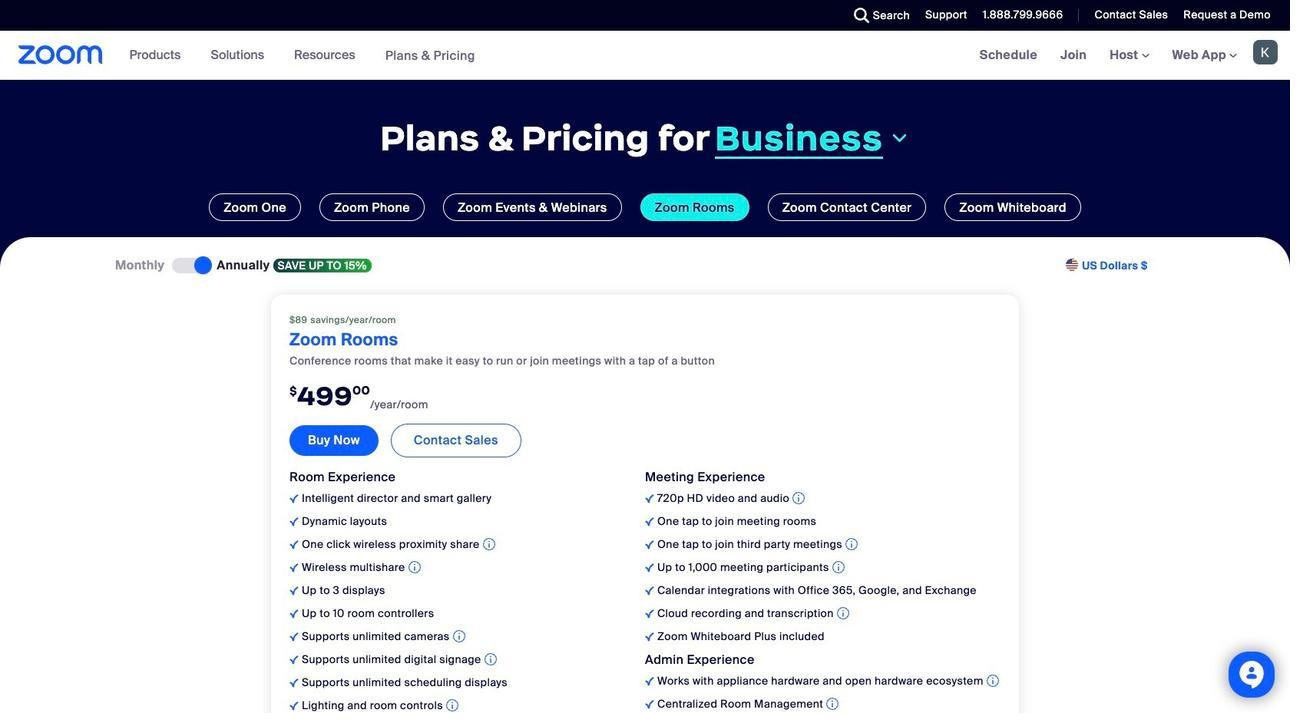 Task type: vqa. For each thing, say whether or not it's contained in the screenshot.
product information navigation
yes



Task type: describe. For each thing, give the bounding box(es) containing it.
down image
[[889, 129, 910, 148]]

product information navigation
[[118, 31, 487, 81]]

meetings navigation
[[968, 31, 1290, 81]]



Task type: locate. For each thing, give the bounding box(es) containing it.
zoom logo image
[[18, 45, 103, 65]]

main content
[[0, 31, 1290, 713]]

banner
[[0, 31, 1290, 81]]

profile picture image
[[1253, 40, 1278, 65]]

tabs of zoom services tab list
[[23, 194, 1267, 221]]



